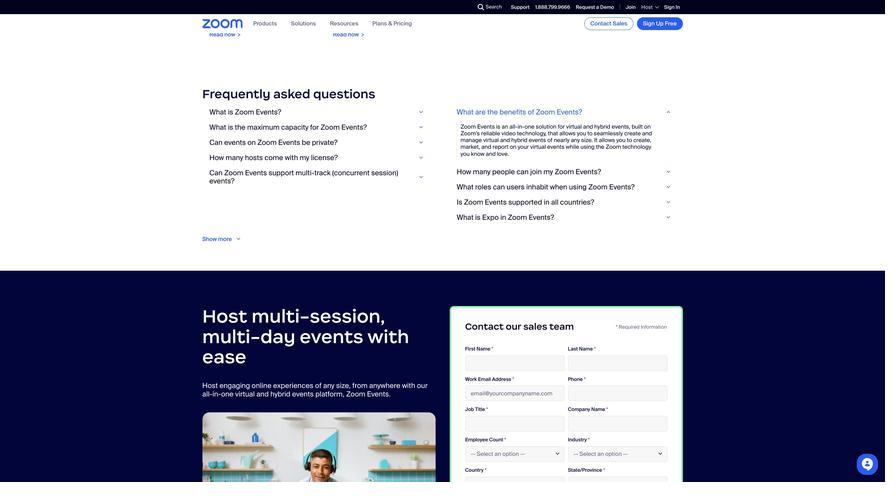 Task type: locate. For each thing, give the bounding box(es) containing it.
host inside the host engaging online experiences of any size, from anywhere with our all-in-one virtual and hybrid events platform, zoom events.
[[202, 381, 218, 390]]

on left your
[[510, 143, 517, 151]]

0 vertical spatial sign
[[664, 4, 675, 10]]

support link
[[511, 4, 530, 10]]

expo
[[482, 213, 499, 222]]

using right while
[[581, 143, 595, 151]]

track
[[315, 168, 331, 177]]

read down request
[[580, 14, 594, 21]]

events
[[529, 136, 546, 144], [224, 138, 246, 147], [547, 143, 565, 151], [300, 325, 363, 348], [292, 389, 314, 399]]

0 vertical spatial know
[[406, 0, 419, 8]]

many for people
[[473, 167, 491, 176]]

0 vertical spatial my
[[300, 153, 309, 162]]

the down what is zoom events?
[[235, 123, 246, 132]]

manage inside zoom events is an all-in-one solution for virtual and hybrid events, built on zoom's reliable video technology, that allows you to seamlessly create and manage virtual and hybrid events of nearly any size. it allows you to create, market, and report on your virtual events while using the zoom technology you know and love.
[[461, 136, 482, 144]]

of right benefits
[[528, 107, 534, 117]]

now down resources
[[348, 31, 359, 38]]

0 horizontal spatial how
[[209, 153, 224, 162]]

contact up first name *
[[465, 321, 504, 332]]

and up size.
[[583, 123, 593, 130]]

how for how many hosts come with my license?
[[209, 153, 224, 162]]

1 vertical spatial sign
[[643, 20, 655, 27]]

up
[[656, 20, 664, 27]]

contact
[[590, 20, 612, 27], [465, 321, 504, 332]]

sign in
[[664, 4, 680, 10]]

more
[[218, 235, 232, 243]]

1 horizontal spatial of
[[528, 107, 534, 117]]

is down what is zoom events?
[[228, 123, 233, 132]]

0 horizontal spatial many
[[226, 153, 243, 162]]

in left all
[[544, 197, 550, 207]]

what up is at the top right
[[457, 182, 474, 191]]

online right engaging
[[252, 381, 272, 390]]

contact our sales team
[[465, 321, 574, 332]]

0 vertical spatial events.
[[269, 21, 287, 28]]

to left create,
[[627, 136, 632, 144]]

host inside host multi-session, multi-day events with ease
[[202, 305, 247, 328]]

0 horizontal spatial read
[[209, 31, 223, 38]]

0 horizontal spatial now
[[224, 31, 235, 38]]

what left are
[[457, 107, 474, 117]]

0 horizontal spatial one
[[221, 389, 234, 399]]

1 horizontal spatial the
[[487, 107, 498, 117]]

1 vertical spatial can
[[493, 182, 505, 191]]

1 horizontal spatial for
[[558, 123, 565, 130]]

learn
[[209, 0, 224, 8]]

any
[[571, 136, 580, 144], [323, 381, 335, 390]]

free
[[665, 20, 677, 27]]

the right size.
[[596, 143, 605, 151]]

now down experience
[[224, 31, 235, 38]]

0 vertical spatial the
[[487, 107, 498, 117]]

last
[[568, 346, 578, 352]]

0 horizontal spatial can
[[493, 182, 505, 191]]

know
[[406, 0, 419, 8], [471, 150, 485, 157]]

1 vertical spatial online
[[252, 381, 272, 390]]

* right first
[[492, 346, 493, 352]]

sign inside "link"
[[643, 20, 655, 27]]

1 horizontal spatial any
[[571, 136, 580, 144]]

virtual inside learn best practices and recommendations to help you host and manage a successful virtual experience with zoom events. read now
[[277, 14, 293, 21]]

many
[[226, 153, 243, 162], [473, 167, 491, 176]]

0 horizontal spatial all-
[[202, 389, 212, 399]]

what for what is zoom events?
[[209, 107, 226, 117]]

many up the roles
[[473, 167, 491, 176]]

practices
[[239, 0, 263, 8]]

now down the "request a demo" link
[[596, 14, 606, 21]]

all- left engaging
[[202, 389, 212, 399]]

0 horizontal spatial in
[[501, 213, 506, 222]]

can for can zoom events support multi-track (concurrent session) events?
[[209, 168, 223, 177]]

state/province
[[568, 467, 602, 473]]

of for what are the benefits of zoom events?
[[528, 107, 534, 117]]

0 horizontal spatial online
[[252, 381, 272, 390]]

hybrid inside the host engaging online experiences of any size, from anywhere with our all-in-one virtual and hybrid events platform, zoom events.
[[270, 389, 290, 399]]

of left nearly
[[548, 136, 553, 144]]

plans & pricing
[[373, 20, 412, 27]]

manage down best
[[221, 14, 242, 21]]

0 horizontal spatial manage
[[221, 14, 242, 21]]

everything
[[346, 0, 373, 8]]

0 vertical spatial can
[[517, 167, 529, 176]]

1 horizontal spatial one
[[525, 123, 535, 130]]

can inside can zoom events support multi-track (concurrent session) events?
[[209, 168, 223, 177]]

host for host engaging online experiences of any size, from anywhere with our all-in-one virtual and hybrid events platform, zoom events.
[[202, 381, 218, 390]]

is left expo
[[475, 213, 481, 222]]

host button
[[642, 4, 659, 10]]

phone *
[[568, 376, 586, 382]]

solutions
[[291, 20, 316, 27]]

for inside zoom events is an all-in-one solution for virtual and hybrid events, built on zoom's reliable video technology, that allows you to seamlessly create and manage virtual and hybrid events of nearly any size. it allows you to create, market, and report on your virtual events while using the zoom technology you know and love.
[[558, 123, 565, 130]]

can
[[209, 138, 223, 147], [209, 168, 223, 177]]

1 horizontal spatial my
[[544, 167, 553, 176]]

events?
[[256, 107, 281, 117], [557, 107, 582, 117], [342, 123, 367, 132], [576, 167, 601, 176], [609, 182, 635, 191], [529, 213, 554, 222]]

events inside the host engaging online experiences of any size, from anywhere with our all-in-one virtual and hybrid events platform, zoom events.
[[292, 389, 314, 399]]

and up "plans"
[[373, 7, 383, 15]]

0 vertical spatial how
[[209, 153, 224, 162]]

all- right an
[[510, 123, 518, 130]]

contact for contact sales
[[590, 20, 612, 27]]

you left need
[[374, 0, 383, 8]]

are
[[475, 107, 486, 117]]

in
[[544, 197, 550, 207], [501, 213, 506, 222]]

1 horizontal spatial our
[[506, 321, 521, 332]]

1 horizontal spatial sign
[[664, 4, 675, 10]]

learn best practices and recommendations to help you host and manage a successful virtual experience with zoom events. read now
[[209, 0, 300, 38]]

2 vertical spatial of
[[315, 381, 322, 390]]

1 vertical spatial of
[[548, 136, 553, 144]]

is zoom events supported in all countries? button
[[457, 197, 676, 207]]

0 vertical spatial a
[[596, 4, 599, 10]]

None text field
[[568, 355, 667, 371], [568, 386, 667, 401], [465, 416, 565, 432], [568, 355, 667, 371], [568, 386, 667, 401], [465, 416, 565, 432]]

how up events?
[[209, 153, 224, 162]]

and right engaging
[[256, 389, 269, 399]]

0 horizontal spatial for
[[310, 123, 319, 132]]

allows up while
[[560, 130, 576, 137]]

2 horizontal spatial read
[[580, 14, 594, 21]]

0 vertical spatial many
[[226, 153, 243, 162]]

1 horizontal spatial manage
[[461, 136, 482, 144]]

1 vertical spatial manage
[[461, 136, 482, 144]]

None text field
[[465, 355, 565, 371], [568, 416, 667, 432], [465, 355, 565, 371], [568, 416, 667, 432]]

about
[[333, 7, 348, 15]]

online inside find everything you need to know about planning and hosting online and hybrid campus events.
[[405, 7, 421, 15]]

0 horizontal spatial any
[[323, 381, 335, 390]]

video
[[502, 130, 516, 137]]

a
[[596, 4, 599, 10], [243, 14, 246, 21]]

email@yourcompanyname.com text field
[[465, 386, 565, 401]]

is zoom events supported in all countries?
[[457, 197, 594, 207]]

and left "report"
[[482, 143, 491, 151]]

sign
[[664, 4, 675, 10], [643, 20, 655, 27]]

sign left up
[[643, 20, 655, 27]]

know inside zoom events is an all-in-one solution for virtual and hybrid events, built on zoom's reliable video technology, that allows you to seamlessly create and manage virtual and hybrid events of nearly any size. it allows you to create, market, and report on your virtual events while using the zoom technology you know and love.
[[471, 150, 485, 157]]

company
[[568, 406, 590, 413]]

* right the last
[[594, 346, 596, 352]]

2 vertical spatial host
[[202, 381, 218, 390]]

is down frequently
[[228, 107, 233, 117]]

can right the roles
[[493, 182, 505, 191]]

on right 'built'
[[644, 123, 651, 130]]

1 vertical spatial many
[[473, 167, 491, 176]]

read down zoom logo
[[209, 31, 223, 38]]

0 horizontal spatial sign
[[643, 20, 655, 27]]

1 horizontal spatial in
[[544, 197, 550, 207]]

* right industry
[[588, 437, 590, 443]]

search image
[[478, 4, 484, 10]]

0 vertical spatial host
[[642, 4, 653, 10]]

to left help at the top left of the page
[[259, 7, 264, 15]]

pricing
[[394, 20, 412, 27]]

you left it
[[577, 130, 586, 137]]

1 vertical spatial our
[[417, 381, 428, 390]]

a left demo
[[596, 4, 599, 10]]

sales
[[523, 321, 547, 332]]

technology
[[623, 143, 651, 151]]

come
[[265, 153, 283, 162]]

events down hosts
[[245, 168, 267, 177]]

contact for contact our sales team
[[465, 321, 504, 332]]

1 horizontal spatial know
[[471, 150, 485, 157]]

industry
[[568, 437, 587, 443]]

search image
[[478, 4, 484, 10]]

employee
[[465, 437, 488, 443]]

events. inside learn best practices and recommendations to help you host and manage a successful virtual experience with zoom events. read now
[[269, 21, 287, 28]]

zoom
[[252, 21, 267, 28], [235, 107, 254, 117], [536, 107, 555, 117], [321, 123, 340, 132], [461, 123, 476, 130], [257, 138, 277, 147], [606, 143, 621, 151], [555, 167, 574, 176], [224, 168, 243, 177], [588, 182, 608, 191], [464, 197, 483, 207], [508, 213, 527, 222], [346, 389, 365, 399]]

events down are
[[477, 123, 495, 130]]

0 horizontal spatial of
[[315, 381, 322, 390]]

what down what is zoom events?
[[209, 123, 226, 132]]

what down is at the top right
[[457, 213, 474, 222]]

email
[[478, 376, 491, 382]]

what is the maximum capacity for zoom events? button
[[209, 123, 429, 132]]

any left size,
[[323, 381, 335, 390]]

0 vertical spatial of
[[528, 107, 534, 117]]

online inside the host engaging online experiences of any size, from anywhere with our all-in-one virtual and hybrid events platform, zoom events.
[[252, 381, 272, 390]]

events down the what is the maximum capacity for zoom events?
[[278, 138, 300, 147]]

1 vertical spatial any
[[323, 381, 335, 390]]

what down frequently
[[209, 107, 226, 117]]

0 horizontal spatial contact
[[465, 321, 504, 332]]

one
[[525, 123, 535, 130], [221, 389, 234, 399]]

0 horizontal spatial allows
[[560, 130, 576, 137]]

1 can from the top
[[209, 138, 223, 147]]

1 horizontal spatial read now
[[580, 14, 606, 21]]

any left size.
[[571, 136, 580, 144]]

read inside learn best practices and recommendations to help you host and manage a successful virtual experience with zoom events. read now
[[209, 31, 223, 38]]

1 vertical spatial contact
[[465, 321, 504, 332]]

be
[[302, 138, 310, 147]]

1 horizontal spatial all-
[[510, 123, 518, 130]]

read now down the "request a demo" link
[[580, 14, 606, 21]]

how down market,
[[457, 167, 471, 176]]

name right first
[[477, 346, 491, 352]]

any inside the host engaging online experiences of any size, from anywhere with our all-in-one virtual and hybrid events platform, zoom events.
[[323, 381, 335, 390]]

for up nearly
[[558, 123, 565, 130]]

engaging
[[220, 381, 250, 390]]

1 vertical spatial all-
[[202, 389, 212, 399]]

host multi-session, multi-day events with ease
[[202, 305, 409, 368]]

and up "successful"
[[264, 0, 274, 8]]

session,
[[310, 305, 385, 328]]

can events on zoom events be private? button
[[209, 138, 429, 147]]

2 can from the top
[[209, 168, 223, 177]]

find everything you need to know about planning and hosting online and hybrid campus events.
[[333, 0, 421, 21]]

0 vertical spatial online
[[405, 7, 421, 15]]

plans
[[373, 20, 387, 27]]

1 horizontal spatial in-
[[518, 123, 525, 130]]

allows
[[560, 130, 576, 137], [599, 136, 615, 144]]

is left an
[[496, 123, 501, 130]]

0 vertical spatial in
[[544, 197, 550, 207]]

0 horizontal spatial a
[[243, 14, 246, 21]]

1 vertical spatial events.
[[367, 389, 391, 399]]

1 vertical spatial how
[[457, 167, 471, 176]]

a down practices
[[243, 14, 246, 21]]

industry *
[[568, 437, 590, 443]]

zoom inside the host engaging online experiences of any size, from anywhere with our all-in-one virtual and hybrid events platform, zoom events.
[[346, 389, 365, 399]]

my right join
[[544, 167, 553, 176]]

market,
[[461, 143, 480, 151]]

in right expo
[[501, 213, 506, 222]]

know down zoom's
[[471, 150, 485, 157]]

manage down are
[[461, 136, 482, 144]]

1 horizontal spatial many
[[473, 167, 491, 176]]

how many hosts come with my license?
[[209, 153, 338, 162]]

on up hosts
[[248, 138, 256, 147]]

can events on zoom events be private?
[[209, 138, 338, 147]]

hybrid inside find everything you need to know about planning and hosting online and hybrid campus events.
[[344, 14, 360, 21]]

2 horizontal spatial on
[[644, 123, 651, 130]]

know inside find everything you need to know about planning and hosting online and hybrid campus events.
[[406, 0, 419, 8]]

many for hosts
[[226, 153, 243, 162]]

our inside contact our sales team element
[[506, 321, 521, 332]]

read inside "link"
[[580, 14, 594, 21]]

anywhere
[[369, 381, 400, 390]]

with inside frequently asked questions element
[[285, 153, 298, 162]]

0 vertical spatial in-
[[518, 123, 525, 130]]

zoom inside can zoom events support multi-track (concurrent session) events?
[[224, 168, 243, 177]]

0 horizontal spatial know
[[406, 0, 419, 8]]

None search field
[[452, 1, 479, 13]]

and down learn
[[209, 14, 219, 21]]

0 vertical spatial using
[[581, 143, 595, 151]]

0 vertical spatial can
[[209, 138, 223, 147]]

0 horizontal spatial my
[[300, 153, 309, 162]]

for up can events on zoom events be private? dropdown button
[[310, 123, 319, 132]]

1 horizontal spatial online
[[405, 7, 421, 15]]

to right need
[[399, 0, 404, 8]]

1 horizontal spatial events.
[[367, 389, 391, 399]]

show more
[[202, 235, 232, 243]]

from
[[352, 381, 368, 390]]

join
[[530, 167, 542, 176]]

products button
[[253, 20, 277, 27]]

1 vertical spatial can
[[209, 168, 223, 177]]

read down resources
[[333, 31, 347, 38]]

information
[[641, 324, 667, 330]]

to left it
[[588, 130, 593, 137]]

all- inside zoom events is an all-in-one solution for virtual and hybrid events, built on zoom's reliable video technology, that allows you to seamlessly create and manage virtual and hybrid events of nearly any size. it allows you to create, market, and report on your virtual events while using the zoom technology you know and love.
[[510, 123, 518, 130]]

1 vertical spatial in-
[[212, 389, 221, 399]]

can left join
[[517, 167, 529, 176]]

all-
[[510, 123, 518, 130], [202, 389, 212, 399]]

now inside "link"
[[596, 14, 606, 21]]

0 vertical spatial read now
[[580, 14, 606, 21]]

multi-
[[296, 168, 315, 177], [252, 305, 310, 328], [202, 325, 260, 348]]

nearly
[[554, 136, 570, 144]]

0 horizontal spatial on
[[248, 138, 256, 147]]

know right hosting
[[406, 0, 419, 8]]

sign left in
[[664, 4, 675, 10]]

events.
[[384, 14, 403, 21]]

to
[[399, 0, 404, 8], [259, 7, 264, 15], [588, 130, 593, 137], [627, 136, 632, 144]]

0 vertical spatial manage
[[221, 14, 242, 21]]

0 vertical spatial contact
[[590, 20, 612, 27]]

of inside the host engaging online experiences of any size, from anywhere with our all-in-one virtual and hybrid events platform, zoom events.
[[315, 381, 322, 390]]

of right experiences
[[315, 381, 322, 390]]

name right the last
[[579, 346, 593, 352]]

contact down the "request a demo" link
[[590, 20, 612, 27]]

resources button
[[330, 20, 358, 27]]

read now down resources
[[333, 31, 359, 38]]

1 vertical spatial one
[[221, 389, 234, 399]]

you right help at the top left of the page
[[278, 7, 287, 15]]

1 vertical spatial a
[[243, 14, 246, 21]]

and left 'love.'
[[486, 150, 496, 157]]

our inside the host engaging online experiences of any size, from anywhere with our all-in-one virtual and hybrid events platform, zoom events.
[[417, 381, 428, 390]]

2 horizontal spatial now
[[596, 14, 606, 21]]

online up the pricing
[[405, 7, 421, 15]]

0 vertical spatial all-
[[510, 123, 518, 130]]

2 vertical spatial the
[[596, 143, 605, 151]]

2 horizontal spatial the
[[596, 143, 605, 151]]

0 horizontal spatial in-
[[212, 389, 221, 399]]

size,
[[336, 381, 351, 390]]

1 vertical spatial my
[[544, 167, 553, 176]]

using up countries?
[[569, 182, 587, 191]]

now
[[596, 14, 606, 21], [224, 31, 235, 38], [348, 31, 359, 38]]

allows right it
[[599, 136, 615, 144]]

is for expo
[[475, 213, 481, 222]]

1 vertical spatial know
[[471, 150, 485, 157]]

successful
[[248, 14, 276, 21]]

many left hosts
[[226, 153, 243, 162]]

0 horizontal spatial events.
[[269, 21, 287, 28]]

read now link
[[573, 0, 683, 45]]

2 horizontal spatial of
[[548, 136, 553, 144]]

0 vertical spatial one
[[525, 123, 535, 130]]

sign for sign in
[[664, 4, 675, 10]]

country
[[465, 467, 484, 473]]

name right company on the right
[[591, 406, 605, 413]]

the right are
[[487, 107, 498, 117]]

multi- inside can zoom events support multi-track (concurrent session) events?
[[296, 168, 315, 177]]

experience
[[209, 21, 239, 28]]

0 horizontal spatial our
[[417, 381, 428, 390]]

using inside zoom events is an all-in-one solution for virtual and hybrid events, built on zoom's reliable video technology, that allows you to seamlessly create and manage virtual and hybrid events of nearly any size. it allows you to create, market, and report on your virtual events while using the zoom technology you know and love.
[[581, 143, 595, 151]]

on
[[644, 123, 651, 130], [248, 138, 256, 147], [510, 143, 517, 151]]

0 vertical spatial any
[[571, 136, 580, 144]]

seamlessly
[[594, 130, 623, 137]]

my down be
[[300, 153, 309, 162]]

1 vertical spatial the
[[235, 123, 246, 132]]

frequently
[[202, 86, 270, 102]]

* required information
[[616, 324, 667, 330]]

1 horizontal spatial contact
[[590, 20, 612, 27]]

contact our sales team element
[[450, 306, 683, 482]]

* right the state/province at the right of page
[[603, 467, 605, 473]]

roles
[[475, 182, 491, 191]]

* right phone
[[584, 376, 586, 382]]

1 vertical spatial host
[[202, 305, 247, 328]]

1 horizontal spatial allows
[[599, 136, 615, 144]]



Task type: vqa. For each thing, say whether or not it's contained in the screenshot.
my
yes



Task type: describe. For each thing, give the bounding box(es) containing it.
report
[[493, 143, 509, 151]]

and down an
[[500, 136, 510, 144]]

1 horizontal spatial now
[[348, 31, 359, 38]]

1 vertical spatial read now
[[333, 31, 359, 38]]

reliable
[[481, 130, 500, 137]]

zoom logo image
[[202, 19, 243, 28]]

what for what is expo in zoom events?
[[457, 213, 474, 222]]

events inside host multi-session, multi-day events with ease
[[300, 325, 363, 348]]

one inside zoom events is an all-in-one solution for virtual and hybrid events, built on zoom's reliable video technology, that allows you to seamlessly create and manage virtual and hybrid events of nearly any size. it allows you to create, market, and report on your virtual events while using the zoom technology you know and love.
[[525, 123, 535, 130]]

how for how many people can join my zoom events?
[[457, 167, 471, 176]]

frequently asked questions
[[202, 86, 375, 102]]

events inside zoom events is an all-in-one solution for virtual and hybrid events, built on zoom's reliable video technology, that allows you to seamlessly create and manage virtual and hybrid events of nearly any size. it allows you to create, market, and report on your virtual events while using the zoom technology you know and love.
[[477, 123, 495, 130]]

with inside the host engaging online experiences of any size, from anywhere with our all-in-one virtual and hybrid events platform, zoom events.
[[402, 381, 415, 390]]

(concurrent
[[332, 168, 370, 177]]

with inside learn best practices and recommendations to help you host and manage a successful virtual experience with zoom events. read now
[[240, 21, 251, 28]]

what roles can users inhabit when using zoom events? button
[[457, 182, 676, 191]]

hosting
[[384, 7, 404, 15]]

capacity
[[281, 123, 309, 132]]

what for what is the maximum capacity for zoom events?
[[209, 123, 226, 132]]

1 vertical spatial in
[[501, 213, 506, 222]]

to inside find everything you need to know about planning and hosting online and hybrid campus events.
[[399, 0, 404, 8]]

zoom events is an all-in-one solution for virtual and hybrid events, built on zoom's reliable video technology, that allows you to seamlessly create and manage virtual and hybrid events of nearly any size. it allows you to create, market, and report on your virtual events while using the zoom technology you know and love.
[[461, 123, 652, 157]]

and down find
[[333, 14, 343, 21]]

what are the benefits of zoom events? button
[[457, 107, 676, 117]]

love.
[[497, 150, 509, 157]]

plans & pricing link
[[373, 20, 412, 27]]

join link
[[626, 4, 636, 10]]

is for the
[[228, 123, 233, 132]]

read now inside "link"
[[580, 14, 606, 21]]

create,
[[634, 136, 651, 144]]

* right count
[[505, 437, 506, 443]]

sign in link
[[664, 4, 680, 10]]

work email address *
[[465, 376, 514, 382]]

first
[[465, 346, 476, 352]]

title
[[475, 406, 485, 413]]

private?
[[312, 138, 338, 147]]

in- inside the host engaging online experiences of any size, from anywhere with our all-in-one virtual and hybrid events platform, zoom events.
[[212, 389, 221, 399]]

license?
[[311, 153, 338, 162]]

host
[[288, 7, 300, 15]]

1.888.799.9666
[[535, 4, 570, 10]]

hosts
[[245, 153, 263, 162]]

one inside the host engaging online experiences of any size, from anywhere with our all-in-one virtual and hybrid events platform, zoom events.
[[221, 389, 234, 399]]

my for license?
[[300, 153, 309, 162]]

can zoom events support multi-track (concurrent session) events?
[[209, 168, 398, 185]]

phone
[[568, 376, 583, 382]]

of for host engaging online experiences of any size, from anywhere with our all-in-one virtual and hybrid events platform, zoom events.
[[315, 381, 322, 390]]

of inside zoom events is an all-in-one solution for virtual and hybrid events, built on zoom's reliable video technology, that allows you to seamlessly create and manage virtual and hybrid events of nearly any size. it allows you to create, market, and report on your virtual events while using the zoom technology you know and love.
[[548, 136, 553, 144]]

* left required
[[616, 324, 618, 330]]

1 vertical spatial using
[[569, 182, 587, 191]]

in
[[676, 4, 680, 10]]

day
[[260, 325, 295, 348]]

all- inside the host engaging online experiences of any size, from anywhere with our all-in-one virtual and hybrid events platform, zoom events.
[[202, 389, 212, 399]]

what roles can users inhabit when using zoom events?
[[457, 182, 635, 191]]

you down the events,
[[617, 136, 626, 144]]

can for can events on zoom events be private?
[[209, 138, 223, 147]]

to inside learn best practices and recommendations to help you host and manage a successful virtual experience with zoom events. read now
[[259, 7, 264, 15]]

supported
[[509, 197, 542, 207]]

job title *
[[465, 406, 488, 413]]

sign for sign up free
[[643, 20, 655, 27]]

benefits
[[500, 107, 526, 117]]

users
[[507, 182, 525, 191]]

can zoom events support multi-track (concurrent session) events? button
[[209, 168, 429, 185]]

* right company on the right
[[606, 406, 608, 413]]

now inside learn best practices and recommendations to help you host and manage a successful virtual experience with zoom events. read now
[[224, 31, 235, 38]]

solutions button
[[291, 20, 316, 27]]

what is the maximum capacity for zoom events?
[[209, 123, 367, 132]]

with inside host multi-session, multi-day events with ease
[[367, 325, 409, 348]]

request a demo
[[576, 4, 614, 10]]

campus
[[362, 14, 383, 21]]

1 horizontal spatial can
[[517, 167, 529, 176]]

host for host multi-session, multi-day events with ease
[[202, 305, 247, 328]]

address
[[492, 376, 511, 382]]

show
[[202, 235, 217, 243]]

is for zoom
[[228, 107, 233, 117]]

host for host dropdown button
[[642, 4, 653, 10]]

company name *
[[568, 406, 608, 413]]

zoom's
[[461, 130, 480, 137]]

1.888.799.9666 link
[[535, 4, 570, 10]]

what for what are the benefits of zoom events?
[[457, 107, 474, 117]]

* right title in the right of the page
[[486, 406, 488, 413]]

asked
[[273, 86, 310, 102]]

contact sales
[[590, 20, 628, 27]]

the for benefits
[[487, 107, 498, 117]]

is inside zoom events is an all-in-one solution for virtual and hybrid events, built on zoom's reliable video technology, that allows you to seamlessly create and manage virtual and hybrid events of nearly any size. it allows you to create, market, and report on your virtual events while using the zoom technology you know and love.
[[496, 123, 501, 130]]

any inside zoom events is an all-in-one solution for virtual and hybrid events, built on zoom's reliable video technology, that allows you to seamlessly create and manage virtual and hybrid events of nearly any size. it allows you to create, market, and report on your virtual events while using the zoom technology you know and love.
[[571, 136, 580, 144]]

* right address
[[512, 376, 514, 382]]

last name *
[[568, 346, 596, 352]]

virtual inside the host engaging online experiences of any size, from anywhere with our all-in-one virtual and hybrid events platform, zoom events.
[[235, 389, 255, 399]]

work
[[465, 376, 477, 382]]

events?
[[209, 176, 235, 185]]

count
[[489, 437, 503, 443]]

events up expo
[[485, 197, 507, 207]]

you inside find everything you need to know about planning and hosting online and hybrid campus events.
[[374, 0, 383, 8]]

manage inside learn best practices and recommendations to help you host and manage a successful virtual experience with zoom events. read now
[[221, 14, 242, 21]]

what is expo in zoom events?
[[457, 213, 554, 222]]

solution
[[536, 123, 557, 130]]

* right 'country'
[[485, 467, 487, 473]]

an
[[502, 123, 508, 130]]

what for what roles can users inhabit when using zoom events?
[[457, 182, 474, 191]]

platform,
[[315, 389, 345, 399]]

sign up free link
[[637, 17, 683, 30]]

you down zoom's
[[461, 150, 470, 157]]

the inside zoom events is an all-in-one solution for virtual and hybrid events, built on zoom's reliable video technology, that allows you to seamlessly create and manage virtual and hybrid events of nearly any size. it allows you to create, market, and report on your virtual events while using the zoom technology you know and love.
[[596, 143, 605, 151]]

in- inside zoom events is an all-in-one solution for virtual and hybrid events, built on zoom's reliable video technology, that allows you to seamlessly create and manage virtual and hybrid events of nearly any size. it allows you to create, market, and report on your virtual events while using the zoom technology you know and love.
[[518, 123, 525, 130]]

products
[[253, 20, 277, 27]]

it
[[594, 136, 598, 144]]

and inside the host engaging online experiences of any size, from anywhere with our all-in-one virtual and hybrid events platform, zoom events.
[[256, 389, 269, 399]]

support
[[511, 4, 530, 10]]

1 horizontal spatial a
[[596, 4, 599, 10]]

how many hosts come with my license? button
[[209, 153, 429, 162]]

events. inside the host engaging online experiences of any size, from anywhere with our all-in-one virtual and hybrid events platform, zoom events.
[[367, 389, 391, 399]]

events inside can zoom events support multi-track (concurrent session) events?
[[245, 168, 267, 177]]

when
[[550, 182, 567, 191]]

countries?
[[560, 197, 594, 207]]

name for company
[[591, 406, 605, 413]]

the for maximum
[[235, 123, 246, 132]]

planning
[[349, 7, 372, 15]]

questions
[[313, 86, 375, 102]]

session)
[[371, 168, 398, 177]]

sales
[[613, 20, 628, 27]]

a inside learn best practices and recommendations to help you host and manage a successful virtual experience with zoom events. read now
[[243, 14, 246, 21]]

and right create
[[642, 130, 652, 137]]

zoom inside learn best practices and recommendations to help you host and manage a successful virtual experience with zoom events. read now
[[252, 21, 267, 28]]

events,
[[612, 123, 630, 130]]

1 horizontal spatial read
[[333, 31, 347, 38]]

name for last
[[579, 346, 593, 352]]

you inside learn best practices and recommendations to help you host and manage a successful virtual experience with zoom events. read now
[[278, 7, 287, 15]]

employee count *
[[465, 437, 506, 443]]

name for first
[[477, 346, 491, 352]]

1 horizontal spatial on
[[510, 143, 517, 151]]

state/province *
[[568, 467, 605, 473]]

frequently asked questions element
[[202, 86, 683, 243]]

find
[[333, 0, 344, 8]]

support
[[269, 168, 294, 177]]

required
[[619, 324, 640, 330]]

experiences
[[273, 381, 313, 390]]

best
[[226, 0, 237, 8]]

sign up free
[[643, 20, 677, 27]]

create
[[624, 130, 641, 137]]

what are the benefits of zoom events?
[[457, 107, 582, 117]]

my for zoom
[[544, 167, 553, 176]]

team
[[550, 321, 574, 332]]



